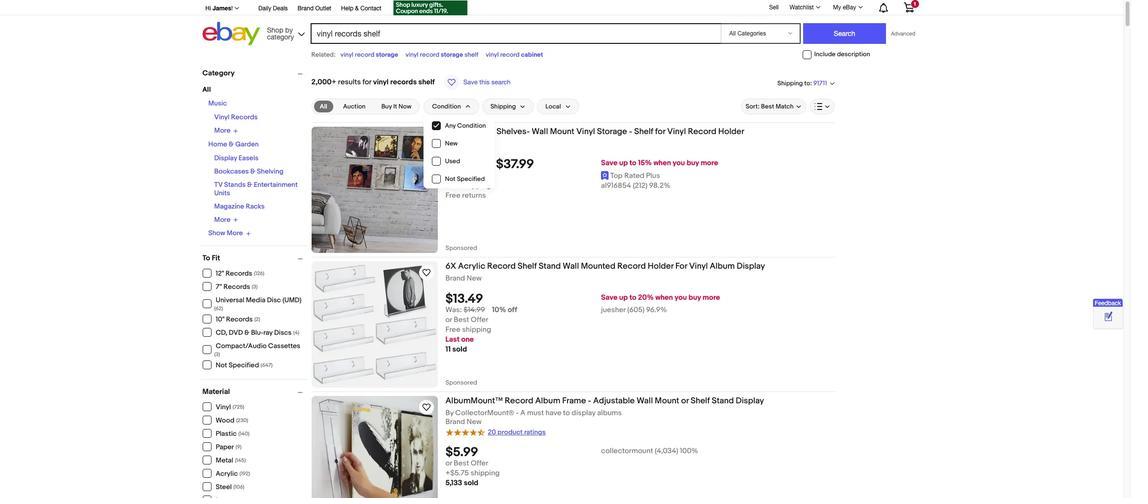 Task type: vqa. For each thing, say whether or not it's contained in the screenshot.
21 Product Ratings
no



Task type: describe. For each thing, give the bounding box(es) containing it.
more for save up to 15% when you buy more buy it now
[[701, 158, 718, 168]]

display inside 'albummount™ record album frame - adjustable wall mount or shelf stand display by collectormount® - a must have to display albums brand new'
[[736, 396, 764, 406]]

1 vertical spatial acrylic
[[216, 469, 238, 478]]

save this search button
[[441, 74, 514, 91]]

more inside show more button
[[227, 229, 243, 237]]

to inside shipping to : 91711
[[804, 79, 810, 87]]

not for not specified (647)
[[216, 361, 227, 369]]

new inside vinyl record shelves- wall mount vinyl storage - shelf for vinyl record holder brand new
[[467, 139, 482, 148]]

10"
[[216, 315, 225, 323]]

hi
[[205, 5, 211, 12]]

all link
[[314, 101, 333, 112]]

cabinet
[[521, 51, 543, 59]]

5,133
[[446, 479, 462, 488]]

show
[[208, 229, 225, 237]]

acrylic (192)
[[216, 469, 250, 478]]

mounted
[[581, 261, 616, 271]]

sort:
[[746, 103, 760, 110]]

0 vertical spatial shipping
[[462, 181, 491, 190]]

1 more button from the top
[[214, 126, 238, 135]]

magazine
[[214, 202, 244, 210]]

contact
[[360, 5, 381, 12]]

records for vinyl
[[231, 113, 258, 121]]

shelving
[[257, 167, 284, 175]]

not specified
[[445, 175, 485, 183]]

it inside save up to 15% when you buy more buy it now
[[459, 171, 464, 181]]

daily deals link
[[258, 3, 288, 14]]

2 more button from the top
[[214, 215, 238, 224]]

free shipping
[[446, 181, 491, 190]]

7"
[[216, 283, 222, 291]]

display inside display easels bookcases & shelving tv stands & entertainment units magazine racks
[[214, 154, 237, 162]]

metal
[[216, 456, 233, 465]]

you for 15%
[[673, 158, 685, 168]]

shipping for shipping to : 91711
[[778, 79, 803, 87]]

offer for one
[[471, 315, 488, 325]]

new inside 6x acrylic record shelf stand wall mounted record holder for vinyl album display brand new
[[467, 274, 482, 283]]

brand inside brand outlet link
[[298, 5, 314, 12]]

display
[[572, 408, 596, 418]]

include description
[[814, 50, 870, 58]]

tv stands & entertainment units link
[[214, 180, 298, 197]]

category
[[202, 69, 235, 78]]

top rated plus image
[[601, 171, 609, 180]]

ray
[[263, 328, 273, 337]]

category
[[267, 33, 294, 41]]

buy for save up to 20% when you buy more
[[689, 293, 701, 302]]

discs
[[274, 328, 292, 337]]

10% off
[[492, 305, 517, 315]]

0 vertical spatial it
[[393, 103, 397, 110]]

6x acrylic record shelf stand wall mounted record holder for vinyl album display link
[[446, 261, 835, 274]]

record for vinyl record storage shelf
[[420, 51, 439, 59]]

up for 20%
[[619, 293, 628, 302]]

shipping for collectormount (4,034) 100% or best offer +$5.75 shipping 5,133 sold
[[471, 469, 500, 478]]

free inside juesher (605) 96.9% or best offer free shipping last one 11 sold
[[446, 325, 461, 334]]

(212)
[[633, 181, 648, 190]]

auction
[[343, 103, 366, 110]]

& inside account "navigation"
[[355, 5, 359, 12]]

& left blu-
[[245, 328, 250, 337]]

1 horizontal spatial shelf
[[465, 51, 478, 59]]

6x acrylic record shelf stand wall mounted record holder for vinyl album display heading
[[446, 261, 765, 271]]

albummount™
[[446, 396, 503, 406]]

shelf inside 'albummount™ record album frame - adjustable wall mount or shelf stand display by collectormount® - a must have to display albums brand new'
[[691, 396, 710, 406]]

brand outlet
[[298, 5, 331, 12]]

to inside save up to 15% when you buy more buy it now
[[630, 158, 636, 168]]

save for save up to 20% when you buy more
[[601, 293, 618, 302]]

(3) for 7" records
[[252, 284, 258, 290]]

display inside 6x acrylic record shelf stand wall mounted record holder for vinyl album display brand new
[[737, 261, 765, 271]]

brand inside 6x acrylic record shelf stand wall mounted record holder for vinyl album display brand new
[[446, 274, 465, 283]]

compact/audio cassettes (3)
[[214, 341, 300, 357]]

mount inside vinyl record shelves- wall mount vinyl storage - shelf for vinyl record holder brand new
[[550, 127, 574, 137]]

(4,034)
[[655, 446, 678, 456]]

off
[[508, 305, 517, 315]]

(230)
[[236, 417, 248, 424]]

blu-
[[251, 328, 263, 337]]

up for 15%
[[619, 158, 628, 168]]

new link
[[424, 135, 494, 152]]

new inside 'albummount™ record album frame - adjustable wall mount or shelf stand display by collectormount® - a must have to display albums brand new'
[[467, 417, 482, 427]]

91711
[[814, 80, 827, 87]]

$5.99
[[446, 445, 478, 460]]

albummount™ record album frame - adjustable wall mount or shelf stand display image
[[311, 396, 438, 498]]

product
[[498, 428, 523, 436]]

best for collectormount (4,034) 100% or best offer +$5.75 shipping 5,133 sold
[[454, 459, 469, 468]]

was: $14.99
[[446, 305, 485, 315]]

offer for sold
[[471, 459, 488, 468]]

free inside al916854 (212) 98.2% free returns
[[446, 191, 461, 200]]

include
[[814, 50, 836, 58]]

wall inside 6x acrylic record shelf stand wall mounted record holder for vinyl album display brand new
[[563, 261, 579, 271]]

steel (106)
[[216, 483, 244, 491]]

none submit inside shop by category banner
[[803, 23, 886, 44]]

units
[[214, 189, 230, 197]]

albums
[[597, 408, 622, 418]]

entertainment
[[254, 180, 298, 189]]

vinyl for vinyl record cabinet
[[486, 51, 499, 59]]

or for juesher (605) 96.9% or best offer free shipping last one 11 sold
[[446, 315, 452, 325]]

0 horizontal spatial all
[[202, 85, 211, 94]]

sold inside collectormount (4,034) 100% or best offer +$5.75 shipping 5,133 sold
[[464, 479, 478, 488]]

!
[[231, 5, 233, 12]]

11
[[446, 345, 451, 354]]

category button
[[202, 69, 307, 78]]

acrylic inside 6x acrylic record shelf stand wall mounted record holder for vinyl album display brand new
[[458, 261, 485, 271]]

steel
[[216, 483, 232, 491]]

ratings
[[524, 428, 546, 436]]

buy it now link
[[375, 101, 417, 112]]

sold inside juesher (605) 96.9% or best offer free shipping last one 11 sold
[[452, 345, 467, 354]]

fit
[[212, 253, 220, 263]]

results
[[338, 77, 361, 87]]

advanced link
[[886, 24, 920, 43]]

condition button
[[424, 99, 479, 114]]

my
[[833, 4, 841, 11]]

used link
[[424, 152, 494, 170]]

bookcases & shelving link
[[214, 167, 284, 175]]

garden
[[235, 140, 259, 148]]

1 vertical spatial condition
[[457, 122, 486, 130]]

shelf inside "main content"
[[418, 77, 435, 87]]

al916854
[[601, 181, 631, 190]]

vinyl records link
[[214, 113, 258, 121]]

albummount™ record album frame - adjustable wall mount or shelf stand display heading
[[446, 396, 764, 406]]

6x acrylic record shelf stand wall mounted record holder for vinyl album display image
[[311, 261, 438, 388]]

vinyl record cabinet
[[486, 51, 543, 59]]

deals
[[273, 5, 288, 12]]

shelf inside vinyl record shelves- wall mount vinyl storage - shelf for vinyl record holder brand new
[[634, 127, 653, 137]]

save for save up to 15% when you buy more buy it now
[[601, 158, 618, 168]]

hi james !
[[205, 4, 233, 12]]

local
[[546, 103, 561, 110]]

(725)
[[233, 404, 244, 410]]

(605)
[[627, 305, 645, 315]]

& down bookcases & shelving link
[[247, 180, 252, 189]]

1 vertical spatial all
[[320, 103, 327, 110]]

a
[[520, 408, 525, 418]]

home & garden
[[208, 140, 259, 148]]

15%
[[638, 158, 652, 168]]

All selected text field
[[320, 102, 327, 111]]

to up (605)
[[630, 293, 636, 302]]

easels
[[239, 154, 259, 162]]

when for 20%
[[655, 293, 673, 302]]

98.2%
[[649, 181, 671, 190]]

(umd)
[[283, 296, 301, 304]]

bookcases
[[214, 167, 249, 175]]

buy for save up to 15% when you buy more buy it now
[[687, 158, 699, 168]]

home
[[208, 140, 227, 148]]

specified for not specified
[[457, 175, 485, 183]]

stand inside 'albummount™ record album frame - adjustable wall mount or shelf stand display by collectormount® - a must have to display albums brand new'
[[712, 396, 734, 406]]

used
[[445, 157, 460, 165]]

(2)
[[254, 316, 260, 322]]

returns
[[462, 191, 486, 200]]

shop by category banner
[[200, 0, 921, 48]]

holder inside 6x acrylic record shelf stand wall mounted record holder for vinyl album display brand new
[[648, 261, 674, 271]]

album inside 'albummount™ record album frame - adjustable wall mount or shelf stand display by collectormount® - a must have to display albums brand new'
[[535, 396, 560, 406]]

ebay
[[843, 4, 856, 11]]

+
[[332, 77, 336, 87]]

shelves-
[[497, 127, 530, 137]]

account navigation
[[200, 0, 921, 17]]

must
[[527, 408, 544, 418]]

last
[[446, 335, 460, 344]]

12"
[[216, 269, 224, 278]]



Task type: locate. For each thing, give the bounding box(es) containing it.
shipping button
[[482, 99, 534, 114]]

brand inside vinyl record shelves- wall mount vinyl storage - shelf for vinyl record holder brand new
[[446, 139, 465, 148]]

offer down "$14.99"
[[471, 315, 488, 325]]

Search for anything text field
[[312, 24, 719, 43]]

1 horizontal spatial all
[[320, 103, 327, 110]]

daily
[[258, 5, 271, 12]]

material button
[[202, 387, 307, 396]]

best inside juesher (605) 96.9% or best offer free shipping last one 11 sold
[[454, 315, 469, 325]]

1 horizontal spatial not
[[445, 175, 456, 183]]

albummount™ record album frame - adjustable wall mount or shelf stand display link
[[446, 396, 835, 409]]

1 vertical spatial free
[[446, 191, 461, 200]]

(140)
[[238, 430, 249, 437]]

1 horizontal spatial shipping
[[778, 79, 803, 87]]

0 vertical spatial sold
[[452, 345, 467, 354]]

help
[[341, 5, 353, 12]]

vinyl right related:
[[341, 51, 354, 59]]

0 vertical spatial all
[[202, 85, 211, 94]]

0 horizontal spatial it
[[393, 103, 397, 110]]

shipping
[[462, 181, 491, 190], [462, 325, 491, 334], [471, 469, 500, 478]]

or inside juesher (605) 96.9% or best offer free shipping last one 11 sold
[[446, 315, 452, 325]]

1 horizontal spatial (3)
[[252, 284, 258, 290]]

magazine racks link
[[214, 202, 265, 210]]

offer down the 20
[[471, 459, 488, 468]]

0 vertical spatial more
[[701, 158, 718, 168]]

0 horizontal spatial stand
[[539, 261, 561, 271]]

watch 6x acrylic record shelf stand wall mounted record holder for vinyl album display image
[[420, 267, 432, 279]]

feedback
[[1095, 300, 1121, 307]]

0 vertical spatial album
[[710, 261, 735, 271]]

6x acrylic record shelf stand wall mounted record holder for vinyl album display brand new
[[446, 261, 765, 283]]

0 vertical spatial up
[[619, 158, 628, 168]]

shipping inside collectormount (4,034) 100% or best offer +$5.75 shipping 5,133 sold
[[471, 469, 500, 478]]

0 vertical spatial when
[[654, 158, 671, 168]]

1 vertical spatial (3)
[[214, 351, 220, 357]]

brand down 6x
[[446, 274, 465, 283]]

best down was: $14.99
[[454, 315, 469, 325]]

records up garden
[[231, 113, 258, 121]]

now inside save up to 15% when you buy more buy it now
[[466, 171, 481, 181]]

$14.99
[[464, 305, 485, 315]]

sell link
[[765, 4, 783, 11]]

now up free shipping
[[466, 171, 481, 181]]

show more button
[[208, 229, 251, 237]]

condition right any
[[457, 122, 486, 130]]

1 horizontal spatial now
[[466, 171, 481, 181]]

you right 15% at right top
[[673, 158, 685, 168]]

wall right shelves-
[[532, 127, 548, 137]]

2 vertical spatial -
[[516, 408, 519, 418]]

2 vertical spatial shelf
[[691, 396, 710, 406]]

1 vertical spatial mount
[[655, 396, 679, 406]]

1 vertical spatial or
[[681, 396, 689, 406]]

shipping for shipping
[[491, 103, 516, 110]]

records down 12" records (126)
[[224, 283, 250, 291]]

not for not specified
[[445, 175, 456, 183]]

save up "juesher"
[[601, 293, 618, 302]]

0 horizontal spatial shipping
[[491, 103, 516, 110]]

vinyl inside "main content"
[[373, 77, 389, 87]]

specified down compact/audio
[[229, 361, 259, 369]]

buy
[[381, 103, 392, 110], [446, 171, 458, 181]]

specified for not specified (647)
[[229, 361, 259, 369]]

0 vertical spatial -
[[629, 127, 632, 137]]

& right the 'help'
[[355, 5, 359, 12]]

0 horizontal spatial for
[[363, 77, 371, 87]]

vinyl up records
[[406, 51, 419, 59]]

vinyl for vinyl record storage
[[341, 51, 354, 59]]

0 horizontal spatial not
[[216, 361, 227, 369]]

-
[[629, 127, 632, 137], [588, 396, 591, 406], [516, 408, 519, 418]]

up inside save up to 15% when you buy more buy it now
[[619, 158, 628, 168]]

0 vertical spatial wall
[[532, 127, 548, 137]]

advanced
[[891, 31, 915, 36]]

None submit
[[803, 23, 886, 44]]

- inside vinyl record shelves- wall mount vinyl storage - shelf for vinyl record holder brand new
[[629, 127, 632, 137]]

record up 2,000 + results for vinyl records shelf
[[355, 51, 374, 59]]

condition inside dropdown button
[[432, 103, 461, 110]]

free down the $16.99
[[446, 181, 461, 190]]

0 vertical spatial more
[[214, 126, 230, 135]]

best inside collectormount (4,034) 100% or best offer +$5.75 shipping 5,133 sold
[[454, 459, 469, 468]]

1 up from the top
[[619, 158, 628, 168]]

2 storage from the left
[[441, 51, 463, 59]]

shelf inside 6x acrylic record shelf stand wall mounted record holder for vinyl album display brand new
[[518, 261, 537, 271]]

vinyl up save this search
[[486, 51, 499, 59]]

now inside buy it now link
[[399, 103, 411, 110]]

2 vertical spatial best
[[454, 459, 469, 468]]

help & contact
[[341, 5, 381, 12]]

sort: best match
[[746, 103, 794, 110]]

1 horizontal spatial holder
[[718, 127, 744, 137]]

2 offer from the top
[[471, 459, 488, 468]]

not down used
[[445, 175, 456, 183]]

up up top
[[619, 158, 628, 168]]

was:
[[446, 305, 462, 315]]

to inside 'albummount™ record album frame - adjustable wall mount or shelf stand display by collectormount® - a must have to display albums brand new'
[[563, 408, 570, 418]]

record down search for anything text field
[[500, 51, 520, 59]]

0 vertical spatial save
[[463, 78, 478, 86]]

al916854 (212) 98.2% free returns
[[446, 181, 671, 200]]

3 record from the left
[[500, 51, 520, 59]]

free
[[446, 181, 461, 190], [446, 191, 461, 200], [446, 325, 461, 334]]

by
[[285, 26, 293, 34]]

wall inside vinyl record shelves- wall mount vinyl storage - shelf for vinyl record holder brand new
[[532, 127, 548, 137]]

watch albummount™ record album frame - adjustable wall mount or shelf stand display image
[[420, 401, 432, 413]]

(3) for compact/audio cassettes
[[214, 351, 220, 357]]

not specified link
[[424, 170, 494, 188]]

universal media disc (umd) (62)
[[214, 296, 301, 311]]

or inside 'albummount™ record album frame - adjustable wall mount or shelf stand display by collectormount® - a must have to display albums brand new'
[[681, 396, 689, 406]]

records up 7" records (3)
[[226, 269, 252, 278]]

1 horizontal spatial record
[[420, 51, 439, 59]]

$13.49
[[446, 292, 483, 307]]

more button
[[214, 126, 238, 135], [214, 215, 238, 224]]

new down albummount™
[[467, 417, 482, 427]]

album up have
[[535, 396, 560, 406]]

0 vertical spatial shipping
[[778, 79, 803, 87]]

0 vertical spatial for
[[363, 77, 371, 87]]

more up show more
[[214, 215, 230, 224]]

storage for vinyl record storage
[[376, 51, 398, 59]]

0 vertical spatial buy
[[381, 103, 392, 110]]

100%
[[680, 446, 698, 456]]

album inside 6x acrylic record shelf stand wall mounted record holder for vinyl album display brand new
[[710, 261, 735, 271]]

0 horizontal spatial album
[[535, 396, 560, 406]]

records for 7"
[[224, 283, 250, 291]]

wall left mounted
[[563, 261, 579, 271]]

cd, dvd & blu-ray discs (4)
[[216, 328, 299, 337]]

not up material
[[216, 361, 227, 369]]

to
[[202, 253, 210, 263]]

1 vertical spatial offer
[[471, 459, 488, 468]]

(192)
[[240, 470, 250, 477]]

1 vertical spatial shipping
[[462, 325, 491, 334]]

storage for vinyl record storage shelf
[[441, 51, 463, 59]]

for
[[675, 261, 687, 271]]

offer inside juesher (605) 96.9% or best offer free shipping last one 11 sold
[[471, 315, 488, 325]]

best for juesher (605) 96.9% or best offer free shipping last one 11 sold
[[454, 315, 469, 325]]

3 free from the top
[[446, 325, 461, 334]]

save for save this search
[[463, 78, 478, 86]]

buy inside save up to 15% when you buy more buy it now
[[446, 171, 458, 181]]

records
[[231, 113, 258, 121], [226, 269, 252, 278], [224, 283, 250, 291], [226, 315, 253, 323]]

holder left for
[[648, 261, 674, 271]]

outlet
[[315, 5, 331, 12]]

this
[[479, 78, 490, 86]]

record down get the coupon image
[[420, 51, 439, 59]]

frame
[[562, 396, 586, 406]]

shipping down search
[[491, 103, 516, 110]]

cassettes
[[268, 341, 300, 350]]

1 vertical spatial best
[[454, 315, 469, 325]]

0 vertical spatial holder
[[718, 127, 744, 137]]

1 horizontal spatial storage
[[441, 51, 463, 59]]

adjustable
[[593, 396, 635, 406]]

not
[[445, 175, 456, 183], [216, 361, 227, 369]]

wall inside 'albummount™ record album frame - adjustable wall mount or shelf stand display by collectormount® - a must have to display albums brand new'
[[637, 396, 653, 406]]

records for 10"
[[226, 315, 253, 323]]

1 vertical spatial up
[[619, 293, 628, 302]]

more up home at the left of page
[[214, 126, 230, 135]]

1 vertical spatial buy
[[689, 293, 701, 302]]

save
[[463, 78, 478, 86], [601, 158, 618, 168], [601, 293, 618, 302]]

vinyl record shelves- wall mount vinyl storage - shelf for vinyl record holder image
[[311, 127, 438, 253]]

you for 20%
[[675, 293, 687, 302]]

universal
[[216, 296, 244, 304]]

1 vertical spatial more
[[214, 215, 230, 224]]

more
[[214, 126, 230, 135], [214, 215, 230, 224], [227, 229, 243, 237]]

display
[[214, 154, 237, 162], [737, 261, 765, 271], [736, 396, 764, 406]]

10" records (2)
[[216, 315, 260, 323]]

acrylic down "metal" on the left bottom of the page
[[216, 469, 238, 478]]

main content
[[311, 64, 835, 498]]

condition up any
[[432, 103, 461, 110]]

0 vertical spatial best
[[761, 103, 774, 110]]

offer inside collectormount (4,034) 100% or best offer +$5.75 shipping 5,133 sold
[[471, 459, 488, 468]]

my ebay
[[833, 4, 856, 11]]

1 horizontal spatial mount
[[655, 396, 679, 406]]

vinyl inside 6x acrylic record shelf stand wall mounted record holder for vinyl album display brand new
[[689, 261, 708, 271]]

shipping inside shipping to : 91711
[[778, 79, 803, 87]]

0 vertical spatial you
[[673, 158, 685, 168]]

save inside save up to 15% when you buy more buy it now
[[601, 158, 618, 168]]

1 vertical spatial more
[[703, 293, 720, 302]]

0 horizontal spatial now
[[399, 103, 411, 110]]

0 vertical spatial specified
[[457, 175, 485, 183]]

one
[[461, 335, 474, 344]]

when
[[654, 158, 671, 168], [655, 293, 673, 302]]

(3) down 'cd,'
[[214, 351, 220, 357]]

1 horizontal spatial buy
[[446, 171, 458, 181]]

best up +$5.75
[[454, 459, 469, 468]]

save up top rated plus image
[[601, 158, 618, 168]]

0 vertical spatial more button
[[214, 126, 238, 135]]

acrylic right 6x
[[458, 261, 485, 271]]

up up "juesher"
[[619, 293, 628, 302]]

main content containing $16.99
[[311, 64, 835, 498]]

you down for
[[675, 293, 687, 302]]

top
[[610, 171, 623, 181]]

show more
[[208, 229, 243, 237]]

- up display
[[588, 396, 591, 406]]

best inside dropdown button
[[761, 103, 774, 110]]

specified down the $16.99
[[457, 175, 485, 183]]

record for vinyl record cabinet
[[500, 51, 520, 59]]

brand up used
[[446, 139, 465, 148]]

0 vertical spatial stand
[[539, 261, 561, 271]]

shipping inside juesher (605) 96.9% or best offer free shipping last one 11 sold
[[462, 325, 491, 334]]

0 vertical spatial shelf
[[465, 51, 478, 59]]

1 vertical spatial for
[[655, 127, 665, 137]]

to fit button
[[202, 253, 307, 263]]

0 vertical spatial mount
[[550, 127, 574, 137]]

0 horizontal spatial acrylic
[[216, 469, 238, 478]]

1 vertical spatial -
[[588, 396, 591, 406]]

up
[[619, 158, 628, 168], [619, 293, 628, 302]]

2 horizontal spatial record
[[500, 51, 520, 59]]

1 vertical spatial not
[[216, 361, 227, 369]]

records up dvd in the left of the page
[[226, 315, 253, 323]]

album right for
[[710, 261, 735, 271]]

music
[[208, 99, 227, 107]]

not inside "main content"
[[445, 175, 456, 183]]

1 vertical spatial stand
[[712, 396, 734, 406]]

brand down albummount™
[[446, 417, 465, 427]]

shipping up one
[[462, 325, 491, 334]]

1 vertical spatial shipping
[[491, 103, 516, 110]]

(9)
[[236, 444, 242, 450]]

to left 91711
[[804, 79, 810, 87]]

match
[[776, 103, 794, 110]]

records for 12"
[[226, 269, 252, 278]]

vinyl record storage shelf
[[406, 51, 478, 59]]

0 horizontal spatial specified
[[229, 361, 259, 369]]

0 vertical spatial condition
[[432, 103, 461, 110]]

more for save up to 20% when you buy more
[[703, 293, 720, 302]]

for inside vinyl record shelves- wall mount vinyl storage - shelf for vinyl record holder brand new
[[655, 127, 665, 137]]

when inside save up to 15% when you buy more buy it now
[[654, 158, 671, 168]]

to left 15% at right top
[[630, 158, 636, 168]]

10%
[[492, 305, 506, 315]]

1 vertical spatial display
[[737, 261, 765, 271]]

specified inside "main content"
[[457, 175, 485, 183]]

shipping for juesher (605) 96.9% or best offer free shipping last one 11 sold
[[462, 325, 491, 334]]

to right have
[[563, 408, 570, 418]]

more inside save up to 15% when you buy more buy it now
[[701, 158, 718, 168]]

free down not specified link
[[446, 191, 461, 200]]

wall right adjustable
[[637, 396, 653, 406]]

shipping left :
[[778, 79, 803, 87]]

holder inside vinyl record shelves- wall mount vinyl storage - shelf for vinyl record holder brand new
[[718, 127, 744, 137]]

shipping inside shipping 'dropdown button'
[[491, 103, 516, 110]]

save left the this
[[463, 78, 478, 86]]

save inside button
[[463, 78, 478, 86]]

0 horizontal spatial shelf
[[418, 77, 435, 87]]

1 vertical spatial when
[[655, 293, 673, 302]]

1 horizontal spatial shelf
[[634, 127, 653, 137]]

shelf up "save this search" button
[[465, 51, 478, 59]]

2 record from the left
[[420, 51, 439, 59]]

save up to 15% when you buy more buy it now
[[446, 158, 718, 181]]

stand
[[539, 261, 561, 271], [712, 396, 734, 406]]

vinyl records
[[214, 113, 258, 121]]

stand inside 6x acrylic record shelf stand wall mounted record holder for vinyl album display brand new
[[539, 261, 561, 271]]

paper (9)
[[216, 443, 242, 451]]

get the coupon image
[[393, 0, 467, 15]]

james
[[213, 4, 231, 12]]

2 vertical spatial save
[[601, 293, 618, 302]]

96.9%
[[646, 305, 667, 315]]

it up free shipping
[[459, 171, 464, 181]]

storage up "save this search" button
[[441, 51, 463, 59]]

shelf right records
[[418, 77, 435, 87]]

free up last
[[446, 325, 461, 334]]

sell
[[769, 4, 779, 11]]

storage
[[376, 51, 398, 59], [441, 51, 463, 59]]

1 offer from the top
[[471, 315, 488, 325]]

record for vinyl record storage
[[355, 51, 374, 59]]

for up plus
[[655, 127, 665, 137]]

new up $13.49
[[467, 274, 482, 283]]

all down 2,000
[[320, 103, 327, 110]]

storage up 2,000 + results for vinyl records shelf
[[376, 51, 398, 59]]

when up 96.9%
[[655, 293, 673, 302]]

1 horizontal spatial stand
[[712, 396, 734, 406]]

0 horizontal spatial -
[[516, 408, 519, 418]]

buy down 2,000 + results for vinyl records shelf
[[381, 103, 392, 110]]

0 vertical spatial free
[[446, 181, 461, 190]]

2 vertical spatial more
[[227, 229, 243, 237]]

buy inside save up to 15% when you buy more buy it now
[[687, 158, 699, 168]]

new down any
[[445, 140, 458, 147]]

best right sort:
[[761, 103, 774, 110]]

it down records
[[393, 103, 397, 110]]

1 vertical spatial album
[[535, 396, 560, 406]]

2 horizontal spatial shelf
[[691, 396, 710, 406]]

brand left outlet
[[298, 5, 314, 12]]

0 horizontal spatial storage
[[376, 51, 398, 59]]

&
[[355, 5, 359, 12], [229, 140, 234, 148], [250, 167, 255, 175], [247, 180, 252, 189], [245, 328, 250, 337]]

you inside save up to 15% when you buy more buy it now
[[673, 158, 685, 168]]

buy down used
[[446, 171, 458, 181]]

1 horizontal spatial album
[[710, 261, 735, 271]]

vinyl record shelves- wall mount vinyl storage - shelf for vinyl record holder heading
[[446, 127, 744, 137]]

more button up show more
[[214, 215, 238, 224]]

1 vertical spatial save
[[601, 158, 618, 168]]

when for 15%
[[654, 158, 671, 168]]

listing options selector. list view selected. image
[[814, 103, 830, 110]]

juesher (605) 96.9% or best offer free shipping last one 11 sold
[[446, 305, 667, 354]]

vinyl for vinyl record storage shelf
[[406, 51, 419, 59]]

1 horizontal spatial -
[[588, 396, 591, 406]]

2 vertical spatial or
[[446, 459, 452, 468]]

$37.99
[[496, 157, 534, 172]]

vinyl record shelves- wall mount vinyl storage - shelf for vinyl record holder brand new
[[446, 127, 744, 148]]

stands
[[224, 180, 246, 189]]

offer
[[471, 315, 488, 325], [471, 459, 488, 468]]

more right show on the left top of the page
[[227, 229, 243, 237]]

1 vertical spatial more button
[[214, 215, 238, 224]]

daily deals
[[258, 5, 288, 12]]

tv
[[214, 180, 223, 189]]

record inside 'albummount™ record album frame - adjustable wall mount or shelf stand display by collectormount® - a must have to display albums brand new'
[[505, 396, 533, 406]]

2 vertical spatial shipping
[[471, 469, 500, 478]]

& down easels
[[250, 167, 255, 175]]

collectormount®
[[455, 408, 514, 418]]

1 free from the top
[[446, 181, 461, 190]]

- left a
[[516, 408, 519, 418]]

2 horizontal spatial wall
[[637, 396, 653, 406]]

or for collectormount (4,034) 100% or best offer +$5.75 shipping 5,133 sold
[[446, 459, 452, 468]]

now down records
[[399, 103, 411, 110]]

(3) inside 7" records (3)
[[252, 284, 258, 290]]

2 vertical spatial display
[[736, 396, 764, 406]]

all up 'music' link
[[202, 85, 211, 94]]

new down any condition
[[467, 139, 482, 148]]

record
[[355, 51, 374, 59], [420, 51, 439, 59], [500, 51, 520, 59]]

1 horizontal spatial for
[[655, 127, 665, 137]]

when up plus
[[654, 158, 671, 168]]

2 up from the top
[[619, 293, 628, 302]]

1 vertical spatial shelf
[[418, 77, 435, 87]]

sold right 11
[[452, 345, 467, 354]]

now
[[399, 103, 411, 110], [466, 171, 481, 181]]

buy right 15% at right top
[[687, 158, 699, 168]]

mount inside 'albummount™ record album frame - adjustable wall mount or shelf stand display by collectormount® - a must have to display albums brand new'
[[655, 396, 679, 406]]

0 vertical spatial buy
[[687, 158, 699, 168]]

(3) inside compact/audio cassettes (3)
[[214, 351, 220, 357]]

1 horizontal spatial wall
[[563, 261, 579, 271]]

my ebay link
[[828, 1, 867, 13]]

material
[[202, 387, 230, 396]]

vinyl left records
[[373, 77, 389, 87]]

1 horizontal spatial acrylic
[[458, 261, 485, 271]]

paper
[[216, 443, 234, 451]]

0 horizontal spatial mount
[[550, 127, 574, 137]]

(3) up media
[[252, 284, 258, 290]]

brand inside 'albummount™ record album frame - adjustable wall mount or shelf stand display by collectormount® - a must have to display albums brand new'
[[446, 417, 465, 427]]

shipping up returns
[[462, 181, 491, 190]]

for right results in the left of the page
[[363, 77, 371, 87]]

& right home at the left of page
[[229, 140, 234, 148]]

or inside collectormount (4,034) 100% or best offer +$5.75 shipping 5,133 sold
[[446, 459, 452, 468]]

- right storage
[[629, 127, 632, 137]]

holder down sort: best match dropdown button
[[718, 127, 744, 137]]

(126)
[[254, 270, 264, 277]]

any
[[445, 122, 456, 130]]

rated
[[624, 171, 644, 181]]

buy right 20%
[[689, 293, 701, 302]]

1 horizontal spatial it
[[459, 171, 464, 181]]

more button up home & garden
[[214, 126, 238, 135]]

1 vertical spatial now
[[466, 171, 481, 181]]

2 vertical spatial wall
[[637, 396, 653, 406]]

collectormount (4,034) 100% or best offer +$5.75 shipping 5,133 sold
[[446, 446, 698, 488]]

1 storage from the left
[[376, 51, 398, 59]]

0 vertical spatial shelf
[[634, 127, 653, 137]]

0 horizontal spatial holder
[[648, 261, 674, 271]]

2 free from the top
[[446, 191, 461, 200]]

1 record from the left
[[355, 51, 374, 59]]

sold down +$5.75
[[464, 479, 478, 488]]

0 vertical spatial display
[[214, 154, 237, 162]]

0 vertical spatial (3)
[[252, 284, 258, 290]]

0 horizontal spatial buy
[[381, 103, 392, 110]]

shipping right +$5.75
[[471, 469, 500, 478]]



